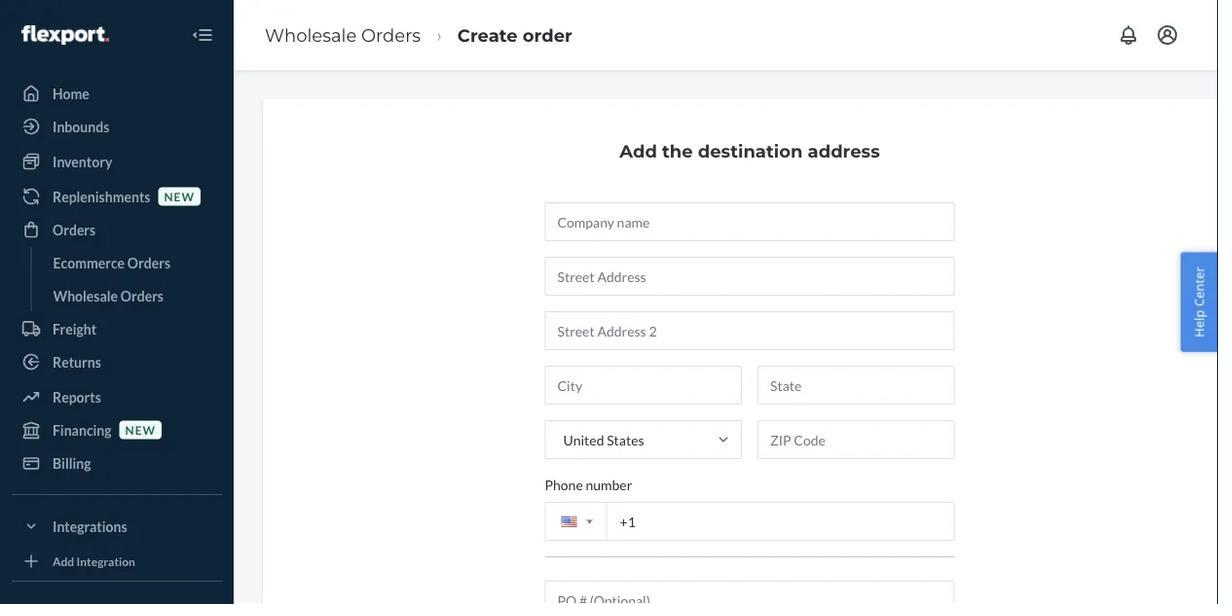 Task type: describe. For each thing, give the bounding box(es) containing it.
add the destination address
[[620, 140, 880, 162]]

integrations
[[53, 519, 127, 535]]

0 horizontal spatial wholesale
[[53, 288, 118, 304]]

order
[[523, 24, 573, 46]]

ecommerce orders
[[53, 255, 170, 271]]

ecommerce
[[53, 255, 125, 271]]

reports link
[[12, 382, 222, 413]]

freight link
[[12, 314, 222, 345]]

orders up ecommerce
[[53, 222, 96, 238]]

phone
[[545, 477, 583, 493]]

replenishments
[[53, 189, 150, 205]]

freight
[[53, 321, 97, 338]]

inbounds
[[53, 118, 109, 135]]

billing link
[[12, 448, 222, 479]]

united
[[564, 432, 604, 449]]

ecommerce orders link
[[43, 247, 222, 279]]

center
[[1191, 267, 1208, 307]]

integrations button
[[12, 511, 222, 543]]

add for add integration
[[53, 555, 74, 569]]

help center button
[[1181, 252, 1219, 352]]

help
[[1191, 310, 1208, 338]]

phone number
[[545, 477, 633, 493]]

orders link
[[12, 214, 222, 245]]

states
[[607, 432, 644, 449]]

open account menu image
[[1156, 23, 1180, 47]]

orders down ecommerce orders link at the left top
[[121, 288, 164, 304]]

open notifications image
[[1117, 23, 1141, 47]]

home
[[53, 85, 89, 102]]

inventory link
[[12, 146, 222, 177]]

orders inside breadcrumbs navigation
[[361, 24, 421, 46]]

Company name text field
[[545, 203, 955, 242]]

integration
[[76, 555, 135, 569]]

home link
[[12, 78, 222, 109]]

City text field
[[545, 366, 742, 405]]

help center
[[1191, 267, 1208, 338]]

new for replenishments
[[164, 189, 195, 204]]

inventory
[[53, 153, 112, 170]]

number
[[586, 477, 633, 493]]

address
[[808, 140, 880, 162]]

financing
[[53, 422, 112, 439]]

wholesale orders link inside breadcrumbs navigation
[[265, 24, 421, 46]]

destination
[[698, 140, 803, 162]]

Street Address text field
[[545, 257, 955, 296]]

orders down the orders link
[[127, 255, 170, 271]]

1 vertical spatial wholesale orders
[[53, 288, 164, 304]]

ZIP Code text field
[[758, 421, 955, 460]]



Task type: locate. For each thing, give the bounding box(es) containing it.
0 vertical spatial wholesale
[[265, 24, 357, 46]]

wholesale orders inside breadcrumbs navigation
[[265, 24, 421, 46]]

0 vertical spatial wholesale orders link
[[265, 24, 421, 46]]

1 horizontal spatial new
[[164, 189, 195, 204]]

reports
[[53, 389, 101, 406]]

Street Address 2 text field
[[545, 312, 955, 351]]

returns link
[[12, 347, 222, 378]]

wholesale orders link
[[265, 24, 421, 46], [43, 281, 222, 312]]

1 vertical spatial wholesale
[[53, 288, 118, 304]]

add for add the destination address
[[620, 140, 658, 162]]

add left the
[[620, 140, 658, 162]]

1 vertical spatial wholesale orders link
[[43, 281, 222, 312]]

1 horizontal spatial wholesale
[[265, 24, 357, 46]]

create
[[458, 24, 518, 46]]

create order
[[458, 24, 573, 46]]

1 horizontal spatial wholesale orders link
[[265, 24, 421, 46]]

1 horizontal spatial wholesale orders
[[265, 24, 421, 46]]

close navigation image
[[191, 23, 214, 47]]

State text field
[[758, 366, 955, 405]]

returns
[[53, 354, 101, 371]]

new for financing
[[125, 423, 156, 437]]

0 vertical spatial add
[[620, 140, 658, 162]]

the
[[662, 140, 693, 162]]

0 horizontal spatial wholesale orders
[[53, 288, 164, 304]]

0 vertical spatial wholesale orders
[[265, 24, 421, 46]]

new
[[164, 189, 195, 204], [125, 423, 156, 437]]

1 vertical spatial new
[[125, 423, 156, 437]]

1 vertical spatial add
[[53, 555, 74, 569]]

add integration link
[[12, 550, 222, 574]]

orders left the create
[[361, 24, 421, 46]]

inbounds link
[[12, 111, 222, 142]]

add
[[620, 140, 658, 162], [53, 555, 74, 569]]

wholesale orders
[[265, 24, 421, 46], [53, 288, 164, 304]]

PO # (Optional) text field
[[545, 582, 955, 605]]

add left integration
[[53, 555, 74, 569]]

wholesale
[[265, 24, 357, 46], [53, 288, 118, 304]]

new up the orders link
[[164, 189, 195, 204]]

0 horizontal spatial wholesale orders link
[[43, 281, 222, 312]]

orders
[[361, 24, 421, 46], [53, 222, 96, 238], [127, 255, 170, 271], [121, 288, 164, 304]]

united states
[[564, 432, 644, 449]]

1 horizontal spatial add
[[620, 140, 658, 162]]

billing
[[53, 455, 91, 472]]

0 horizontal spatial add
[[53, 555, 74, 569]]

1 (702) 123-4567 telephone field
[[545, 503, 955, 542]]

united states: + 1 image
[[587, 521, 593, 525]]

new down the 'reports' link
[[125, 423, 156, 437]]

0 vertical spatial new
[[164, 189, 195, 204]]

flexport logo image
[[21, 25, 109, 45]]

wholesale inside breadcrumbs navigation
[[265, 24, 357, 46]]

0 horizontal spatial new
[[125, 423, 156, 437]]

create order link
[[458, 24, 573, 46]]

breadcrumbs navigation
[[249, 7, 588, 63]]

add integration
[[53, 555, 135, 569]]



Task type: vqa. For each thing, say whether or not it's contained in the screenshot.
home link
yes



